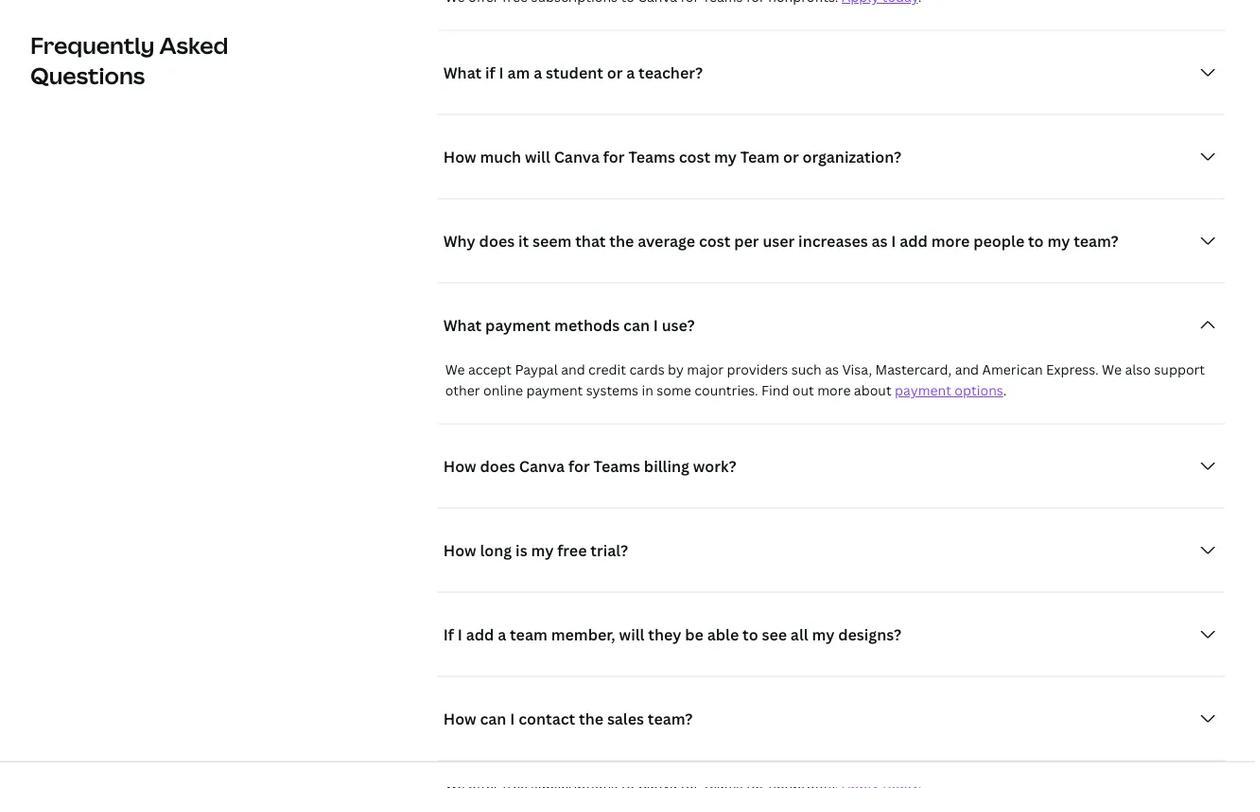 Task type: vqa. For each thing, say whether or not it's contained in the screenshot.
#55bdff image
no



Task type: locate. For each thing, give the bounding box(es) containing it.
what inside dropdown button
[[444, 62, 482, 83]]

that
[[576, 231, 606, 251]]

1 horizontal spatial the
[[610, 231, 634, 251]]

team?
[[1074, 231, 1119, 251], [648, 709, 693, 729]]

or inside dropdown button
[[784, 147, 799, 167]]

0 horizontal spatial team?
[[648, 709, 693, 729]]

1 vertical spatial or
[[784, 147, 799, 167]]

2 how from the top
[[444, 456, 477, 476]]

per
[[735, 231, 759, 251]]

2 we from the left
[[1103, 361, 1122, 379]]

organization?
[[803, 147, 902, 167]]

can left use?
[[624, 315, 650, 335]]

1 horizontal spatial and
[[955, 361, 980, 379]]

0 vertical spatial does
[[479, 231, 515, 251]]

the inside why does it seem that the average cost per user increases as i add more people to my team? dropdown button
[[610, 231, 634, 251]]

1 vertical spatial can
[[480, 709, 507, 729]]

what up "accept"
[[444, 315, 482, 335]]

1 and from the left
[[561, 361, 585, 379]]

0 vertical spatial what
[[444, 62, 482, 83]]

online
[[484, 382, 523, 400]]

1 vertical spatial to
[[743, 625, 759, 645]]

1 vertical spatial add
[[466, 625, 494, 645]]

1 vertical spatial the
[[579, 709, 604, 729]]

a left team
[[498, 625, 507, 645]]

1 how from the top
[[444, 147, 477, 167]]

1 horizontal spatial as
[[872, 231, 888, 251]]

0 vertical spatial canva
[[554, 147, 600, 167]]

for
[[603, 147, 625, 167], [569, 456, 590, 476]]

canva up how long is my free trial?
[[519, 456, 565, 476]]

how left long
[[444, 540, 477, 561]]

0 horizontal spatial more
[[818, 382, 851, 400]]

and
[[561, 361, 585, 379], [955, 361, 980, 379]]

see
[[762, 625, 787, 645]]

does left it on the top of page
[[479, 231, 515, 251]]

frequently
[[30, 30, 155, 61]]

able
[[708, 625, 739, 645]]

a right am
[[534, 62, 542, 83]]

how left much
[[444, 147, 477, 167]]

1 horizontal spatial to
[[1029, 231, 1044, 251]]

does for how
[[480, 456, 516, 476]]

1 horizontal spatial we
[[1103, 361, 1122, 379]]

payment inside we accept paypal and credit cards by major providers such as visa, mastercard, and american express. we also support other online payment systems in some countries. find out more about
[[526, 382, 583, 400]]

more
[[932, 231, 970, 251], [818, 382, 851, 400]]

free
[[558, 540, 587, 561]]

teams
[[629, 147, 676, 167], [594, 456, 641, 476]]

how does canva for teams billing work? button
[[438, 448, 1225, 485]]

canva right much
[[554, 147, 600, 167]]

canva
[[554, 147, 600, 167], [519, 456, 565, 476]]

we up other
[[445, 361, 465, 379]]

1 vertical spatial does
[[480, 456, 516, 476]]

cost left team
[[679, 147, 711, 167]]

some
[[657, 382, 692, 400]]

payment up paypal at the left top of page
[[486, 315, 551, 335]]

more left people
[[932, 231, 970, 251]]

0 horizontal spatial for
[[569, 456, 590, 476]]

0 horizontal spatial and
[[561, 361, 585, 379]]

teams left billing
[[594, 456, 641, 476]]

all
[[791, 625, 809, 645]]

my right is
[[531, 540, 554, 561]]

0 vertical spatial for
[[603, 147, 625, 167]]

or right student
[[607, 62, 623, 83]]

if
[[444, 625, 454, 645]]

does down online
[[480, 456, 516, 476]]

can
[[624, 315, 650, 335], [480, 709, 507, 729]]

as left visa,
[[825, 361, 839, 379]]

does for why
[[479, 231, 515, 251]]

for down the systems
[[569, 456, 590, 476]]

3 how from the top
[[444, 540, 477, 561]]

and up options
[[955, 361, 980, 379]]

4 how from the top
[[444, 709, 477, 729]]

1 vertical spatial more
[[818, 382, 851, 400]]

we accept paypal and credit cards by major providers such as visa, mastercard, and american express. we also support other online payment systems in some countries. find out more about
[[445, 361, 1206, 400]]

0 vertical spatial can
[[624, 315, 650, 335]]

1 vertical spatial canva
[[519, 456, 565, 476]]

trial?
[[591, 540, 628, 561]]

i inside dropdown button
[[499, 62, 504, 83]]

or right team
[[784, 147, 799, 167]]

if i add a team member, will they be able to see all my designs?
[[444, 625, 902, 645]]

how for how can i contact the sales team?
[[444, 709, 477, 729]]

add right increases
[[900, 231, 928, 251]]

member,
[[551, 625, 616, 645]]

to left see
[[743, 625, 759, 645]]

to
[[1029, 231, 1044, 251], [743, 625, 759, 645]]

1 horizontal spatial for
[[603, 147, 625, 167]]

what for what if i am a student or a teacher?
[[444, 62, 482, 83]]

1 we from the left
[[445, 361, 465, 379]]

can inside dropdown button
[[480, 709, 507, 729]]

0 vertical spatial add
[[900, 231, 928, 251]]

what inside "dropdown button"
[[444, 315, 482, 335]]

we left the also
[[1103, 361, 1122, 379]]

0 vertical spatial the
[[610, 231, 634, 251]]

to right people
[[1029, 231, 1044, 251]]

people
[[974, 231, 1025, 251]]

what left if
[[444, 62, 482, 83]]

credit
[[589, 361, 626, 379]]

payment down paypal at the left top of page
[[526, 382, 583, 400]]

2 and from the left
[[955, 361, 980, 379]]

0 horizontal spatial will
[[525, 147, 551, 167]]

0 horizontal spatial a
[[498, 625, 507, 645]]

1 vertical spatial as
[[825, 361, 839, 379]]

sales
[[607, 709, 644, 729]]

0 horizontal spatial as
[[825, 361, 839, 379]]

the
[[610, 231, 634, 251], [579, 709, 604, 729]]

countries.
[[695, 382, 759, 400]]

major
[[687, 361, 724, 379]]

add
[[900, 231, 928, 251], [466, 625, 494, 645]]

1 what from the top
[[444, 62, 482, 83]]

0 vertical spatial more
[[932, 231, 970, 251]]

cost
[[679, 147, 711, 167], [699, 231, 731, 251]]

how down if
[[444, 709, 477, 729]]

0 horizontal spatial or
[[607, 62, 623, 83]]

1 horizontal spatial or
[[784, 147, 799, 167]]

1 vertical spatial for
[[569, 456, 590, 476]]

1 vertical spatial will
[[619, 625, 645, 645]]

seem
[[533, 231, 572, 251]]

what for what payment methods can i use?
[[444, 315, 482, 335]]

will right much
[[525, 147, 551, 167]]

a left teacher?
[[627, 62, 635, 83]]

0 horizontal spatial can
[[480, 709, 507, 729]]

cost left per
[[699, 231, 731, 251]]

payment options link
[[895, 382, 1004, 400]]

1 vertical spatial teams
[[594, 456, 641, 476]]

as
[[872, 231, 888, 251], [825, 361, 839, 379]]

the right that
[[610, 231, 634, 251]]

work?
[[693, 456, 737, 476]]

1 horizontal spatial add
[[900, 231, 928, 251]]

providers
[[727, 361, 789, 379]]

how much will canva for teams cost my team or organization? button
[[438, 138, 1225, 176]]

what
[[444, 62, 482, 83], [444, 315, 482, 335]]

2 what from the top
[[444, 315, 482, 335]]

payment
[[486, 315, 551, 335], [526, 382, 583, 400], [895, 382, 952, 400]]

can left contact
[[480, 709, 507, 729]]

in
[[642, 382, 654, 400]]

for up that
[[603, 147, 625, 167]]

how much will canva for teams cost my team or organization?
[[444, 147, 902, 167]]

more right 'out'
[[818, 382, 851, 400]]

0 vertical spatial or
[[607, 62, 623, 83]]

we
[[445, 361, 465, 379], [1103, 361, 1122, 379]]

0 vertical spatial as
[[872, 231, 888, 251]]

team
[[741, 147, 780, 167]]

and left credit
[[561, 361, 585, 379]]

will left they
[[619, 625, 645, 645]]

use?
[[662, 315, 695, 335]]

1 horizontal spatial can
[[624, 315, 650, 335]]

the left sales
[[579, 709, 604, 729]]

teams up the average
[[629, 147, 676, 167]]

how
[[444, 147, 477, 167], [444, 456, 477, 476], [444, 540, 477, 561], [444, 709, 477, 729]]

what payment methods can i use?
[[444, 315, 695, 335]]

0 horizontal spatial we
[[445, 361, 465, 379]]

the inside how can i contact the sales team? dropdown button
[[579, 709, 604, 729]]

a
[[534, 62, 542, 83], [627, 62, 635, 83], [498, 625, 507, 645]]

as inside dropdown button
[[872, 231, 888, 251]]

as right increases
[[872, 231, 888, 251]]

1 vertical spatial team?
[[648, 709, 693, 729]]

by
[[668, 361, 684, 379]]

how for how does canva for teams billing work?
[[444, 456, 477, 476]]

if
[[486, 62, 496, 83]]

increases
[[799, 231, 868, 251]]

how down other
[[444, 456, 477, 476]]

frequently asked questions
[[30, 30, 228, 91]]

.
[[1004, 382, 1007, 400]]

does
[[479, 231, 515, 251], [480, 456, 516, 476]]

user
[[763, 231, 795, 251]]

0 vertical spatial teams
[[629, 147, 676, 167]]

1 horizontal spatial team?
[[1074, 231, 1119, 251]]

accept
[[468, 361, 512, 379]]

add right if
[[466, 625, 494, 645]]

i
[[499, 62, 504, 83], [892, 231, 897, 251], [654, 315, 659, 335], [458, 625, 463, 645], [510, 709, 515, 729]]

if i add a team member, will they be able to see all my designs? button
[[438, 616, 1225, 654]]

1 horizontal spatial more
[[932, 231, 970, 251]]

my
[[714, 147, 737, 167], [1048, 231, 1071, 251], [531, 540, 554, 561], [812, 625, 835, 645]]

0 horizontal spatial the
[[579, 709, 604, 729]]

about
[[854, 382, 892, 400]]

1 vertical spatial what
[[444, 315, 482, 335]]



Task type: describe. For each thing, give the bounding box(es) containing it.
team
[[510, 625, 548, 645]]

0 vertical spatial cost
[[679, 147, 711, 167]]

paypal
[[515, 361, 558, 379]]

cards
[[630, 361, 665, 379]]

why
[[444, 231, 476, 251]]

more inside dropdown button
[[932, 231, 970, 251]]

questions
[[30, 60, 145, 91]]

long
[[480, 540, 512, 561]]

out
[[793, 382, 815, 400]]

such
[[792, 361, 822, 379]]

much
[[480, 147, 522, 167]]

mastercard,
[[876, 361, 952, 379]]

it
[[519, 231, 529, 251]]

how long is my free trial? button
[[438, 532, 1225, 570]]

average
[[638, 231, 696, 251]]

options
[[955, 382, 1004, 400]]

how can i contact the sales team? button
[[438, 700, 1225, 738]]

a inside if i add a team member, will they be able to see all my designs? dropdown button
[[498, 625, 507, 645]]

0 vertical spatial will
[[525, 147, 551, 167]]

why does it seem that the average cost per user increases as i add more people to my team?
[[444, 231, 1119, 251]]

payment down 'mastercard,'
[[895, 382, 952, 400]]

1 horizontal spatial a
[[534, 62, 542, 83]]

support
[[1155, 361, 1206, 379]]

payment inside "dropdown button"
[[486, 315, 551, 335]]

asked
[[159, 30, 228, 61]]

how can i contact the sales team?
[[444, 709, 693, 729]]

billing
[[644, 456, 690, 476]]

2 horizontal spatial a
[[627, 62, 635, 83]]

can inside "dropdown button"
[[624, 315, 650, 335]]

how long is my free trial?
[[444, 540, 628, 561]]

1 vertical spatial cost
[[699, 231, 731, 251]]

teacher?
[[639, 62, 703, 83]]

american
[[983, 361, 1043, 379]]

other
[[445, 382, 480, 400]]

what if i am a student or a teacher?
[[444, 62, 703, 83]]

contact
[[519, 709, 576, 729]]

am
[[508, 62, 530, 83]]

be
[[685, 625, 704, 645]]

my left team
[[714, 147, 737, 167]]

or inside dropdown button
[[607, 62, 623, 83]]

systems
[[586, 382, 639, 400]]

what if i am a student or a teacher? button
[[438, 54, 1225, 92]]

they
[[648, 625, 682, 645]]

how does canva for teams billing work?
[[444, 456, 737, 476]]

how for how long is my free trial?
[[444, 540, 477, 561]]

what payment methods can i use? button
[[438, 307, 1225, 344]]

more inside we accept paypal and credit cards by major providers such as visa, mastercard, and american express. we also support other online payment systems in some countries. find out more about
[[818, 382, 851, 400]]

is
[[516, 540, 528, 561]]

0 vertical spatial team?
[[1074, 231, 1119, 251]]

how for how much will canva for teams cost my team or organization?
[[444, 147, 477, 167]]

payment options .
[[895, 382, 1007, 400]]

student
[[546, 62, 604, 83]]

as inside we accept paypal and credit cards by major providers such as visa, mastercard, and american express. we also support other online payment systems in some countries. find out more about
[[825, 361, 839, 379]]

0 horizontal spatial add
[[466, 625, 494, 645]]

my right people
[[1048, 231, 1071, 251]]

methods
[[555, 315, 620, 335]]

i inside "dropdown button"
[[654, 315, 659, 335]]

express.
[[1047, 361, 1099, 379]]

why does it seem that the average cost per user increases as i add more people to my team? button
[[438, 222, 1225, 260]]

0 vertical spatial to
[[1029, 231, 1044, 251]]

find
[[762, 382, 790, 400]]

my right the all
[[812, 625, 835, 645]]

also
[[1126, 361, 1152, 379]]

visa,
[[843, 361, 873, 379]]

0 horizontal spatial to
[[743, 625, 759, 645]]

1 horizontal spatial will
[[619, 625, 645, 645]]

designs?
[[839, 625, 902, 645]]



